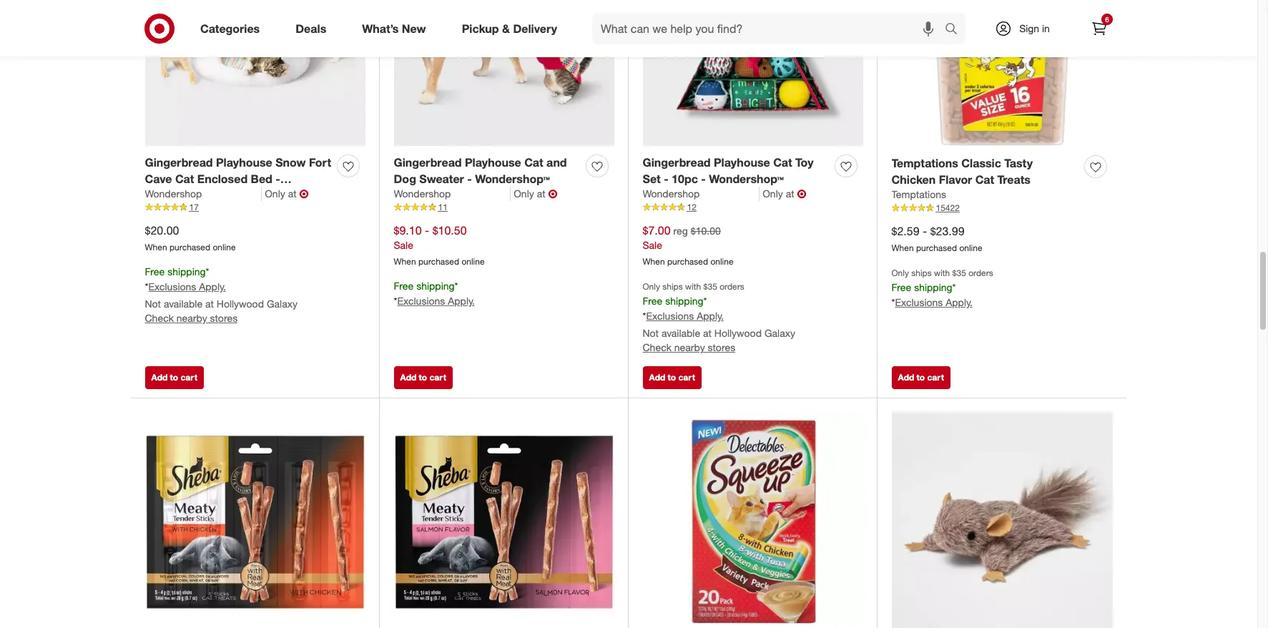 Task type: describe. For each thing, give the bounding box(es) containing it.
add to cart for $20.00
[[151, 372, 197, 382]]

only ships with $35 orders free shipping * * exclusions apply. not available at hollywood galaxy check nearby stores
[[643, 281, 795, 353]]

what's new link
[[350, 13, 444, 44]]

to for $20.00
[[170, 372, 178, 382]]

tasty
[[1004, 156, 1033, 170]]

cat inside gingerbread playhouse cat toy set - 10pc - wondershop™
[[773, 155, 792, 169]]

reg
[[673, 224, 688, 236]]

12
[[687, 202, 697, 213]]

shipping inside the only ships with $35 orders free shipping * * exclusions apply. not available at hollywood galaxy check nearby stores
[[665, 295, 704, 307]]

at for toy
[[786, 188, 794, 200]]

$20.00
[[145, 223, 179, 237]]

to for $9.10 - $10.50
[[419, 372, 427, 382]]

with for set
[[685, 281, 701, 292]]

sale for $9.10
[[394, 239, 413, 251]]

only at ¬ for fort
[[265, 187, 309, 201]]

3 to from the left
[[668, 372, 676, 382]]

available inside the only ships with $35 orders free shipping * * exclusions apply. not available at hollywood galaxy check nearby stores
[[662, 327, 700, 339]]

exclusions inside "free shipping * * exclusions apply. not available at hollywood galaxy check nearby stores"
[[148, 280, 196, 293]]

¬ for gingerbread playhouse snow fort cave cat enclosed bed - wondershop™ white s
[[299, 187, 309, 201]]

add for $9.10 - $10.50
[[400, 372, 416, 382]]

cat inside gingerbread playhouse cat and dog sweater - wondershop™
[[524, 155, 543, 169]]

only at ¬ for and
[[514, 187, 558, 201]]

temptations classic tasty chicken flavor cat treats
[[892, 156, 1033, 186]]

check inside "free shipping * * exclusions apply. not available at hollywood galaxy check nearby stores"
[[145, 312, 174, 324]]

temptations classic tasty chicken flavor cat treats link
[[892, 155, 1079, 188]]

purchased inside $9.10 - $10.50 sale when purchased online
[[418, 256, 459, 267]]

11 link
[[394, 201, 614, 214]]

what's
[[362, 21, 399, 35]]

¬ for gingerbread playhouse cat toy set - 10pc - wondershop™
[[797, 187, 807, 201]]

search button
[[938, 13, 973, 47]]

$23.99
[[930, 224, 965, 238]]

nearby inside "free shipping * * exclusions apply. not available at hollywood galaxy check nearby stores"
[[177, 312, 207, 324]]

wondershop™ inside gingerbread playhouse snow fort cave cat enclosed bed - wondershop™ white s
[[145, 188, 220, 202]]

wondershop™ inside gingerbread playhouse cat and dog sweater - wondershop™
[[475, 171, 550, 186]]

pickup & delivery link
[[450, 13, 575, 44]]

classic
[[961, 156, 1001, 170]]

shipping inside free shipping * * exclusions apply.
[[416, 280, 455, 292]]

at for and
[[537, 188, 545, 200]]

11
[[438, 202, 448, 213]]

gingerbread playhouse snow fort cave cat enclosed bed - wondershop™ white s
[[145, 155, 331, 202]]

toy
[[795, 155, 814, 169]]

exclusions inside the only ships with $35 orders free shipping * * exclusions apply. not available at hollywood galaxy check nearby stores
[[646, 310, 694, 322]]

- inside $9.10 - $10.50 sale when purchased online
[[425, 223, 429, 237]]

free inside "free shipping * * exclusions apply. not available at hollywood galaxy check nearby stores"
[[145, 266, 165, 278]]

online inside $7.00 reg $10.00 sale when purchased online
[[711, 256, 734, 267]]

in
[[1042, 22, 1050, 34]]

purchased inside $7.00 reg $10.00 sale when purchased online
[[667, 256, 708, 267]]

gingerbread playhouse snow fort cave cat enclosed bed - wondershop™ white s link
[[145, 154, 332, 202]]

shipping inside only ships with $35 orders free shipping * * exclusions apply.
[[914, 281, 952, 294]]

$35 for 10pc
[[704, 281, 717, 292]]

wondershop link for -
[[394, 187, 511, 201]]

gingerbread for cat
[[145, 155, 213, 169]]

- right 10pc
[[701, 171, 706, 186]]

available inside "free shipping * * exclusions apply. not available at hollywood galaxy check nearby stores"
[[164, 298, 203, 310]]

3 add to cart from the left
[[649, 372, 695, 382]]

free shipping * * exclusions apply.
[[394, 280, 475, 307]]

with for flavor
[[934, 268, 950, 278]]

dog
[[394, 171, 416, 186]]

only for fort
[[265, 188, 285, 200]]

- inside gingerbread playhouse snow fort cave cat enclosed bed - wondershop™ white s
[[276, 171, 280, 186]]

only for toy
[[763, 188, 783, 200]]

$9.10
[[394, 223, 422, 237]]

&
[[502, 21, 510, 35]]

s
[[257, 188, 265, 202]]

apply. inside "free shipping * * exclusions apply. not available at hollywood galaxy check nearby stores"
[[199, 280, 226, 293]]

- inside gingerbread playhouse cat and dog sweater - wondershop™
[[467, 171, 472, 186]]

gingerbread for sweater
[[394, 155, 462, 169]]

at inside "free shipping * * exclusions apply. not available at hollywood galaxy check nearby stores"
[[205, 298, 214, 310]]

flavor
[[939, 172, 972, 186]]

temptations for temptations classic tasty chicken flavor cat treats
[[892, 156, 958, 170]]

bed
[[251, 171, 272, 186]]

$10.00
[[691, 224, 721, 236]]

set
[[643, 171, 661, 186]]

wondershop link for 10pc
[[643, 187, 760, 201]]

$2.59 - $23.99 when purchased online
[[892, 224, 982, 254]]

17 link
[[145, 201, 365, 214]]

gingerbread for -
[[643, 155, 711, 169]]

online inside $2.59 - $23.99 when purchased online
[[959, 243, 982, 254]]

cat inside gingerbread playhouse snow fort cave cat enclosed bed - wondershop™ white s
[[175, 171, 194, 186]]

enclosed
[[197, 171, 248, 186]]

ships for flavor
[[911, 268, 932, 278]]

gingerbread playhouse cat and dog sweater - wondershop™
[[394, 155, 567, 186]]

ships for set
[[663, 281, 683, 292]]

deals
[[296, 21, 326, 35]]

delivery
[[513, 21, 557, 35]]

hollywood inside "free shipping * * exclusions apply. not available at hollywood galaxy check nearby stores"
[[217, 298, 264, 310]]

and
[[547, 155, 567, 169]]

chicken
[[892, 172, 936, 186]]

when inside $20.00 when purchased online
[[145, 242, 167, 253]]

$10.50
[[432, 223, 467, 237]]

categories link
[[188, 13, 278, 44]]

10pc
[[672, 171, 698, 186]]

pickup & delivery
[[462, 21, 557, 35]]

galaxy inside the only ships with $35 orders free shipping * * exclusions apply. not available at hollywood galaxy check nearby stores
[[765, 327, 795, 339]]



Task type: vqa. For each thing, say whether or not it's contained in the screenshot.
THE CO™
no



Task type: locate. For each thing, give the bounding box(es) containing it.
fort
[[309, 155, 331, 169]]

orders
[[969, 268, 993, 278], [720, 281, 744, 292]]

wondershop™ up 12 'link'
[[709, 171, 784, 186]]

white
[[223, 188, 254, 202]]

15422 link
[[892, 202, 1113, 215]]

when inside $7.00 reg $10.00 sale when purchased online
[[643, 256, 665, 267]]

1 horizontal spatial only at ¬
[[514, 187, 558, 201]]

only
[[265, 188, 285, 200], [514, 188, 534, 200], [763, 188, 783, 200], [892, 268, 909, 278], [643, 281, 660, 292]]

add to cart button
[[145, 366, 204, 389], [394, 366, 453, 389], [643, 366, 702, 389], [892, 366, 950, 389]]

sheba meaty tender sticks with chicken jerky cat treats - 0.7oz/5ct image
[[145, 412, 365, 628], [145, 412, 365, 628]]

sale inside $9.10 - $10.50 sale when purchased online
[[394, 239, 413, 251]]

ships down $7.00 reg $10.00 sale when purchased online
[[663, 281, 683, 292]]

1 horizontal spatial orders
[[969, 268, 993, 278]]

2 horizontal spatial only at ¬
[[763, 187, 807, 201]]

$2.59
[[892, 224, 919, 238]]

¬ down snow
[[299, 187, 309, 201]]

3 only at ¬ from the left
[[763, 187, 807, 201]]

- right $2.59
[[923, 224, 927, 238]]

2 add to cart button from the left
[[394, 366, 453, 389]]

2 horizontal spatial wondershop link
[[643, 187, 760, 201]]

2 horizontal spatial wondershop™
[[709, 171, 784, 186]]

0 horizontal spatial available
[[164, 298, 203, 310]]

apply. inside the only ships with $35 orders free shipping * * exclusions apply. not available at hollywood galaxy check nearby stores
[[697, 310, 724, 322]]

new
[[402, 21, 426, 35]]

playhouse for -
[[714, 155, 770, 169]]

when down "$9.10"
[[394, 256, 416, 267]]

only inside the only ships with $35 orders free shipping * * exclusions apply. not available at hollywood galaxy check nearby stores
[[643, 281, 660, 292]]

1 horizontal spatial hollywood
[[714, 327, 762, 339]]

playhouse up 11 link at the left top
[[465, 155, 521, 169]]

only at ¬ down the and
[[514, 187, 558, 201]]

purchased inside $2.59 - $23.99 when purchased online
[[916, 243, 957, 254]]

1 horizontal spatial galaxy
[[765, 327, 795, 339]]

playhouse for wondershop™
[[465, 155, 521, 169]]

categories
[[200, 21, 260, 35]]

orders inside the only ships with $35 orders free shipping * * exclusions apply. not available at hollywood galaxy check nearby stores
[[720, 281, 744, 292]]

exclusions
[[148, 280, 196, 293], [397, 295, 445, 307], [895, 296, 943, 308], [646, 310, 694, 322]]

temptations up chicken
[[892, 156, 958, 170]]

3 wondershop link from the left
[[643, 187, 760, 201]]

0 horizontal spatial playhouse
[[216, 155, 272, 169]]

1 to from the left
[[170, 372, 178, 382]]

gingerbread
[[145, 155, 213, 169], [394, 155, 462, 169], [643, 155, 711, 169]]

1 horizontal spatial check nearby stores button
[[643, 341, 735, 355]]

2 ¬ from the left
[[548, 187, 558, 201]]

shipping down $20.00 when purchased online
[[167, 266, 206, 278]]

3 playhouse from the left
[[714, 155, 770, 169]]

not inside the only ships with $35 orders free shipping * * exclusions apply. not available at hollywood galaxy check nearby stores
[[643, 327, 659, 339]]

ships inside only ships with $35 orders free shipping * * exclusions apply.
[[911, 268, 932, 278]]

$35 down $7.00 reg $10.00 sale when purchased online
[[704, 281, 717, 292]]

free shipping * * exclusions apply. not available at hollywood galaxy check nearby stores
[[145, 266, 298, 324]]

0 horizontal spatial stores
[[210, 312, 238, 324]]

purchased inside $20.00 when purchased online
[[170, 242, 210, 253]]

*
[[206, 266, 209, 278], [455, 280, 458, 292], [145, 280, 148, 293], [952, 281, 956, 294], [394, 295, 397, 307], [704, 295, 707, 307], [892, 296, 895, 308], [643, 310, 646, 322]]

wondershop for -
[[643, 188, 700, 200]]

- right "$9.10"
[[425, 223, 429, 237]]

cart
[[181, 372, 197, 382], [429, 372, 446, 382], [678, 372, 695, 382], [927, 372, 944, 382]]

-
[[276, 171, 280, 186], [467, 171, 472, 186], [664, 171, 669, 186], [701, 171, 706, 186], [425, 223, 429, 237], [923, 224, 927, 238]]

1 vertical spatial with
[[685, 281, 701, 292]]

gingerbread playhouse cat toy set - 10pc - wondershop™ image
[[643, 0, 863, 146], [643, 0, 863, 146]]

playhouse
[[216, 155, 272, 169], [465, 155, 521, 169], [714, 155, 770, 169]]

temptations classic tasty chicken flavor cat treats image
[[892, 0, 1113, 147], [892, 0, 1113, 147]]

apply. inside free shipping * * exclusions apply.
[[448, 295, 475, 307]]

1 only at ¬ from the left
[[265, 187, 309, 201]]

orders for 10pc
[[720, 281, 744, 292]]

0 horizontal spatial orders
[[720, 281, 744, 292]]

with inside the only ships with $35 orders free shipping * * exclusions apply. not available at hollywood galaxy check nearby stores
[[685, 281, 701, 292]]

3 add to cart button from the left
[[643, 366, 702, 389]]

2 add from the left
[[400, 372, 416, 382]]

0 horizontal spatial sale
[[394, 239, 413, 251]]

galaxy
[[267, 298, 298, 310], [765, 327, 795, 339]]

wondershop™ up 11 link at the left top
[[475, 171, 550, 186]]

wondershop down 10pc
[[643, 188, 700, 200]]

wondershop link
[[145, 187, 262, 201], [394, 187, 511, 201], [643, 187, 760, 201]]

sale down "$9.10"
[[394, 239, 413, 251]]

0 horizontal spatial wondershop link
[[145, 187, 262, 201]]

0 horizontal spatial check
[[145, 312, 174, 324]]

0 horizontal spatial hollywood
[[217, 298, 264, 310]]

cave
[[145, 171, 172, 186]]

only down $7.00 reg $10.00 sale when purchased online
[[643, 281, 660, 292]]

wondershop link up 11
[[394, 187, 511, 201]]

sale down $7.00
[[643, 239, 662, 251]]

ships down $2.59 - $23.99 when purchased online
[[911, 268, 932, 278]]

shipping inside "free shipping * * exclusions apply. not available at hollywood galaxy check nearby stores"
[[167, 266, 206, 278]]

only at ¬ down the toy
[[763, 187, 807, 201]]

0 vertical spatial ships
[[911, 268, 932, 278]]

with inside only ships with $35 orders free shipping * * exclusions apply.
[[934, 268, 950, 278]]

4 to from the left
[[917, 372, 925, 382]]

purchased down $20.00
[[170, 242, 210, 253]]

cat down classic
[[975, 172, 994, 186]]

0 vertical spatial $35
[[952, 268, 966, 278]]

$35 inside the only ships with $35 orders free shipping * * exclusions apply. not available at hollywood galaxy check nearby stores
[[704, 281, 717, 292]]

to for $2.59 - $23.99
[[917, 372, 925, 382]]

0 horizontal spatial not
[[145, 298, 161, 310]]

when inside $9.10 - $10.50 sale when purchased online
[[394, 256, 416, 267]]

apply.
[[199, 280, 226, 293], [448, 295, 475, 307], [946, 296, 973, 308], [697, 310, 724, 322]]

at
[[288, 188, 297, 200], [537, 188, 545, 200], [786, 188, 794, 200], [205, 298, 214, 310], [703, 327, 712, 339]]

15422
[[936, 203, 960, 213]]

free down $9.10 - $10.50 sale when purchased online
[[394, 280, 414, 292]]

temptations link
[[892, 188, 946, 202]]

apply. inside only ships with $35 orders free shipping * * exclusions apply.
[[946, 296, 973, 308]]

purchased
[[170, 242, 210, 253], [916, 243, 957, 254], [418, 256, 459, 267], [667, 256, 708, 267]]

only at ¬
[[265, 187, 309, 201], [514, 187, 558, 201], [763, 187, 807, 201]]

add to cart for $9.10 - $10.50
[[400, 372, 446, 382]]

temptations inside temptations classic tasty chicken flavor cat treats
[[892, 156, 958, 170]]

- right bed
[[276, 171, 280, 186]]

1 horizontal spatial gingerbread
[[394, 155, 462, 169]]

gingerbread playhouse cat toy set - 10pc - wondershop™
[[643, 155, 814, 186]]

3 wondershop from the left
[[643, 188, 700, 200]]

stores
[[210, 312, 238, 324], [708, 341, 735, 353]]

exclusions inside only ships with $35 orders free shipping * * exclusions apply.
[[895, 296, 943, 308]]

free inside only ships with $35 orders free shipping * * exclusions apply.
[[892, 281, 911, 294]]

with down $7.00 reg $10.00 sale when purchased online
[[685, 281, 701, 292]]

sweater
[[419, 171, 464, 186]]

wondershop down cave
[[145, 188, 202, 200]]

0 vertical spatial nearby
[[177, 312, 207, 324]]

online inside $20.00 when purchased online
[[213, 242, 236, 253]]

wondershop™
[[475, 171, 550, 186], [709, 171, 784, 186], [145, 188, 220, 202]]

2 gingerbread from the left
[[394, 155, 462, 169]]

3 cart from the left
[[678, 372, 695, 382]]

1 vertical spatial check
[[643, 341, 672, 353]]

1 horizontal spatial wondershop™
[[475, 171, 550, 186]]

$35 inside only ships with $35 orders free shipping * * exclusions apply.
[[952, 268, 966, 278]]

0 horizontal spatial wondershop™
[[145, 188, 220, 202]]

playhouse inside gingerbread playhouse cat and dog sweater - wondershop™
[[465, 155, 521, 169]]

gingerbread up sweater
[[394, 155, 462, 169]]

1 add to cart button from the left
[[145, 366, 204, 389]]

1 vertical spatial check nearby stores button
[[643, 341, 735, 355]]

online
[[213, 242, 236, 253], [959, 243, 982, 254], [462, 256, 485, 267], [711, 256, 734, 267]]

gingerbread playhouse snow fort cave cat enclosed bed - wondershop™ white s image
[[145, 0, 365, 146], [145, 0, 365, 146]]

0 vertical spatial with
[[934, 268, 950, 278]]

free down $20.00
[[145, 266, 165, 278]]

only right s
[[265, 188, 285, 200]]

0 vertical spatial stores
[[210, 312, 238, 324]]

0 vertical spatial galaxy
[[267, 298, 298, 310]]

1 vertical spatial galaxy
[[765, 327, 795, 339]]

cat right cave
[[175, 171, 194, 186]]

gingerbread inside gingerbread playhouse snow fort cave cat enclosed bed - wondershop™ white s
[[145, 155, 213, 169]]

cat left the toy
[[773, 155, 792, 169]]

$9.10 - $10.50 sale when purchased online
[[394, 223, 485, 267]]

1 ¬ from the left
[[299, 187, 309, 201]]

cart for $20.00
[[181, 372, 197, 382]]

not
[[145, 298, 161, 310], [643, 327, 659, 339]]

check
[[145, 312, 174, 324], [643, 341, 672, 353]]

1 add to cart from the left
[[151, 372, 197, 382]]

add
[[151, 372, 168, 382], [400, 372, 416, 382], [649, 372, 665, 382], [898, 372, 914, 382]]

shipping
[[167, 266, 206, 278], [416, 280, 455, 292], [914, 281, 952, 294], [665, 295, 704, 307]]

add to cart button for $20.00
[[145, 366, 204, 389]]

add to cart button for $2.59 - $23.99
[[892, 366, 950, 389]]

free
[[145, 266, 165, 278], [394, 280, 414, 292], [892, 281, 911, 294], [643, 295, 663, 307]]

1 gingerbread from the left
[[145, 155, 213, 169]]

1 add from the left
[[151, 372, 168, 382]]

exclusions apply. link down $9.10 - $10.50 sale when purchased online
[[397, 295, 475, 307]]

$7.00 reg $10.00 sale when purchased online
[[643, 223, 734, 267]]

galaxy inside "free shipping * * exclusions apply. not available at hollywood galaxy check nearby stores"
[[267, 298, 298, 310]]

4 add to cart button from the left
[[892, 366, 950, 389]]

gingerbread inside gingerbread playhouse cat and dog sweater - wondershop™
[[394, 155, 462, 169]]

add to cart for $2.59 - $23.99
[[898, 372, 944, 382]]

wondershop™ inside gingerbread playhouse cat toy set - 10pc - wondershop™
[[709, 171, 784, 186]]

6 link
[[1084, 13, 1115, 44]]

free inside the only ships with $35 orders free shipping * * exclusions apply. not available at hollywood galaxy check nearby stores
[[643, 295, 663, 307]]

add to cart
[[151, 372, 197, 382], [400, 372, 446, 382], [649, 372, 695, 382], [898, 372, 944, 382]]

1 vertical spatial temptations
[[892, 188, 946, 201]]

online down $10.50
[[462, 256, 485, 267]]

12 link
[[643, 201, 863, 214]]

to
[[170, 372, 178, 382], [419, 372, 427, 382], [668, 372, 676, 382], [917, 372, 925, 382]]

check nearby stores button
[[145, 311, 238, 325], [643, 341, 735, 355]]

gingerbread up 10pc
[[643, 155, 711, 169]]

playhouse inside gingerbread playhouse cat toy set - 10pc - wondershop™
[[714, 155, 770, 169]]

check inside the only ships with $35 orders free shipping * * exclusions apply. not available at hollywood galaxy check nearby stores
[[643, 341, 672, 353]]

hollywood inside the only ships with $35 orders free shipping * * exclusions apply. not available at hollywood galaxy check nearby stores
[[714, 327, 762, 339]]

add for $2.59 - $23.99
[[898, 372, 914, 382]]

only up 12 'link'
[[763, 188, 783, 200]]

1 horizontal spatial nearby
[[674, 341, 705, 353]]

2 sale from the left
[[643, 239, 662, 251]]

0 horizontal spatial with
[[685, 281, 701, 292]]

snow
[[275, 155, 306, 169]]

0 horizontal spatial $35
[[704, 281, 717, 292]]

3 gingerbread from the left
[[643, 155, 711, 169]]

2 horizontal spatial playhouse
[[714, 155, 770, 169]]

0 horizontal spatial ¬
[[299, 187, 309, 201]]

ships inside the only ships with $35 orders free shipping * * exclusions apply. not available at hollywood galaxy check nearby stores
[[663, 281, 683, 292]]

only at ¬ right s
[[265, 187, 309, 201]]

1 vertical spatial ships
[[663, 281, 683, 292]]

4 cart from the left
[[927, 372, 944, 382]]

0 horizontal spatial check nearby stores button
[[145, 311, 238, 325]]

wondershop down dog
[[394, 188, 451, 200]]

what's new
[[362, 21, 426, 35]]

online inside $9.10 - $10.50 sale when purchased online
[[462, 256, 485, 267]]

exclusions apply. link down $7.00 reg $10.00 sale when purchased online
[[646, 310, 724, 322]]

only up 11 link at the left top
[[514, 188, 534, 200]]

0 horizontal spatial wondershop
[[145, 188, 202, 200]]

shipping down $7.00 reg $10.00 sale when purchased online
[[665, 295, 704, 307]]

1 cart from the left
[[181, 372, 197, 382]]

- inside $2.59 - $23.99 when purchased online
[[923, 224, 927, 238]]

when down $20.00
[[145, 242, 167, 253]]

exclusions apply. link down $20.00 when purchased online
[[148, 280, 226, 293]]

0 vertical spatial orders
[[969, 268, 993, 278]]

1 horizontal spatial not
[[643, 327, 659, 339]]

sale for $7.00
[[643, 239, 662, 251]]

$20.00 when purchased online
[[145, 223, 236, 253]]

1 horizontal spatial wondershop
[[394, 188, 451, 200]]

4 add to cart from the left
[[898, 372, 944, 382]]

wondershop link up 17
[[145, 187, 262, 201]]

1 wondershop link from the left
[[145, 187, 262, 201]]

hollywood
[[217, 298, 264, 310], [714, 327, 762, 339]]

2 horizontal spatial wondershop
[[643, 188, 700, 200]]

$7.00
[[643, 223, 671, 237]]

1 vertical spatial orders
[[720, 281, 744, 292]]

1 horizontal spatial wondershop link
[[394, 187, 511, 201]]

wondershop for sweater
[[394, 188, 451, 200]]

1 horizontal spatial with
[[934, 268, 950, 278]]

1 vertical spatial nearby
[[674, 341, 705, 353]]

add to cart button for $9.10 - $10.50
[[394, 366, 453, 389]]

at for fort
[[288, 188, 297, 200]]

1 horizontal spatial ¬
[[548, 187, 558, 201]]

0 vertical spatial temptations
[[892, 156, 958, 170]]

cart for $9.10 - $10.50
[[429, 372, 446, 382]]

sheba meaty tender sticks salmon flavor jerky cat treats - 0.7oz/5ct image
[[394, 412, 614, 628], [394, 412, 614, 628]]

0 vertical spatial hollywood
[[217, 298, 264, 310]]

- right sweater
[[467, 171, 472, 186]]

sale inside $7.00 reg $10.00 sale when purchased online
[[643, 239, 662, 251]]

2 to from the left
[[419, 372, 427, 382]]

2 horizontal spatial gingerbread
[[643, 155, 711, 169]]

6
[[1105, 15, 1109, 24]]

3 add from the left
[[649, 372, 665, 382]]

1 wondershop from the left
[[145, 188, 202, 200]]

online down $23.99
[[959, 243, 982, 254]]

1 vertical spatial not
[[643, 327, 659, 339]]

free down $7.00 reg $10.00 sale when purchased online
[[643, 295, 663, 307]]

2 wondershop link from the left
[[394, 187, 511, 201]]

orders down $2.59 - $23.99 when purchased online
[[969, 268, 993, 278]]

exclusions apply. link
[[148, 280, 226, 293], [397, 295, 475, 307], [895, 296, 973, 308], [646, 310, 724, 322]]

cat
[[524, 155, 543, 169], [773, 155, 792, 169], [175, 171, 194, 186], [975, 172, 994, 186]]

with down $2.59 - $23.99 when purchased online
[[934, 268, 950, 278]]

only inside only ships with $35 orders free shipping * * exclusions apply.
[[892, 268, 909, 278]]

wondershop™ down cave
[[145, 188, 220, 202]]

playhouse up bed
[[216, 155, 272, 169]]

¬
[[299, 187, 309, 201], [548, 187, 558, 201], [797, 187, 807, 201]]

orders inside only ships with $35 orders free shipping * * exclusions apply.
[[969, 268, 993, 278]]

shipping down $2.59 - $23.99 when purchased online
[[914, 281, 952, 294]]

17
[[189, 202, 199, 213]]

1 vertical spatial hollywood
[[714, 327, 762, 339]]

0 vertical spatial available
[[164, 298, 203, 310]]

playhouse for bed
[[216, 155, 272, 169]]

purchased down 'reg'
[[667, 256, 708, 267]]

cat left the and
[[524, 155, 543, 169]]

playhouse up 12 'link'
[[714, 155, 770, 169]]

¬ for gingerbread playhouse cat and dog sweater - wondershop™
[[548, 187, 558, 201]]

add for $20.00
[[151, 372, 168, 382]]

1 temptations from the top
[[892, 156, 958, 170]]

2 only at ¬ from the left
[[514, 187, 558, 201]]

when inside $2.59 - $23.99 when purchased online
[[892, 243, 914, 254]]

orders down $7.00 reg $10.00 sale when purchased online
[[720, 281, 744, 292]]

2 add to cart from the left
[[400, 372, 446, 382]]

playhouse inside gingerbread playhouse snow fort cave cat enclosed bed - wondershop™ white s
[[216, 155, 272, 169]]

1 horizontal spatial playhouse
[[465, 155, 521, 169]]

only at ¬ for toy
[[763, 187, 807, 201]]

when down $7.00
[[643, 256, 665, 267]]

online down $10.00
[[711, 256, 734, 267]]

exclusions inside free shipping * * exclusions apply.
[[397, 295, 445, 307]]

gingerbread playhouse cat toy set - 10pc - wondershop™ link
[[643, 154, 829, 187]]

¬ down the toy
[[797, 187, 807, 201]]

1 vertical spatial stores
[[708, 341, 735, 353]]

temptations for temptations
[[892, 188, 946, 201]]

stores inside "free shipping * * exclusions apply. not available at hollywood galaxy check nearby stores"
[[210, 312, 238, 324]]

1 horizontal spatial ships
[[911, 268, 932, 278]]

0 vertical spatial not
[[145, 298, 161, 310]]

- right set
[[664, 171, 669, 186]]

1 horizontal spatial check
[[643, 341, 672, 353]]

gingerbread up cave
[[145, 155, 213, 169]]

0 horizontal spatial nearby
[[177, 312, 207, 324]]

What can we help you find? suggestions appear below search field
[[592, 13, 948, 44]]

sign in
[[1019, 22, 1050, 34]]

free inside free shipping * * exclusions apply.
[[394, 280, 414, 292]]

orders for treats
[[969, 268, 993, 278]]

flying squirrel cat toy - boots & barkley™ image
[[892, 412, 1113, 628], [892, 412, 1113, 628]]

1 horizontal spatial sale
[[643, 239, 662, 251]]

$35 down $2.59 - $23.99 when purchased online
[[952, 268, 966, 278]]

0 horizontal spatial only at ¬
[[265, 187, 309, 201]]

purchased down $23.99
[[916, 243, 957, 254]]

cart for $2.59 - $23.99
[[927, 372, 944, 382]]

when
[[145, 242, 167, 253], [892, 243, 914, 254], [394, 256, 416, 267], [643, 256, 665, 267]]

0 horizontal spatial gingerbread
[[145, 155, 213, 169]]

1 vertical spatial available
[[662, 327, 700, 339]]

nearby inside the only ships with $35 orders free shipping * * exclusions apply. not available at hollywood galaxy check nearby stores
[[674, 341, 705, 353]]

not inside "free shipping * * exclusions apply. not available at hollywood galaxy check nearby stores"
[[145, 298, 161, 310]]

wondershop link up 12
[[643, 187, 760, 201]]

sign
[[1019, 22, 1039, 34]]

2 cart from the left
[[429, 372, 446, 382]]

gingerbread inside gingerbread playhouse cat toy set - 10pc - wondershop™
[[643, 155, 711, 169]]

stores inside the only ships with $35 orders free shipping * * exclusions apply. not available at hollywood galaxy check nearby stores
[[708, 341, 735, 353]]

gingerbread playhouse cat and dog sweater - wondershop™ image
[[394, 0, 614, 146], [394, 0, 614, 146]]

0 horizontal spatial ships
[[663, 281, 683, 292]]

¬ down the and
[[548, 187, 558, 201]]

shipping down $9.10 - $10.50 sale when purchased online
[[416, 280, 455, 292]]

only for and
[[514, 188, 534, 200]]

1 horizontal spatial stores
[[708, 341, 735, 353]]

only ships with $35 orders free shipping * * exclusions apply.
[[892, 268, 993, 308]]

delectables squeeze up tube with vegetable, chicken and tuna flavor cat treats - 20ct/12.96oz image
[[643, 412, 863, 628], [643, 412, 863, 628]]

$35 for treats
[[952, 268, 966, 278]]

1 horizontal spatial available
[[662, 327, 700, 339]]

1 playhouse from the left
[[216, 155, 272, 169]]

purchased up free shipping * * exclusions apply.
[[418, 256, 459, 267]]

sale
[[394, 239, 413, 251], [643, 239, 662, 251]]

2 playhouse from the left
[[465, 155, 521, 169]]

1 vertical spatial $35
[[704, 281, 717, 292]]

online up "free shipping * * exclusions apply. not available at hollywood galaxy check nearby stores"
[[213, 242, 236, 253]]

2 horizontal spatial ¬
[[797, 187, 807, 201]]

free down $2.59
[[892, 281, 911, 294]]

0 vertical spatial check
[[145, 312, 174, 324]]

at inside the only ships with $35 orders free shipping * * exclusions apply. not available at hollywood galaxy check nearby stores
[[703, 327, 712, 339]]

0 horizontal spatial galaxy
[[267, 298, 298, 310]]

$35
[[952, 268, 966, 278], [704, 281, 717, 292]]

deals link
[[283, 13, 344, 44]]

0 vertical spatial check nearby stores button
[[145, 311, 238, 325]]

2 wondershop from the left
[[394, 188, 451, 200]]

only down $2.59
[[892, 268, 909, 278]]

1 sale from the left
[[394, 239, 413, 251]]

1 horizontal spatial $35
[[952, 268, 966, 278]]

cat inside temptations classic tasty chicken flavor cat treats
[[975, 172, 994, 186]]

gingerbread playhouse cat and dog sweater - wondershop™ link
[[394, 154, 580, 187]]

wondershop for cat
[[145, 188, 202, 200]]

ships
[[911, 268, 932, 278], [663, 281, 683, 292]]

with
[[934, 268, 950, 278], [685, 281, 701, 292]]

temptations
[[892, 156, 958, 170], [892, 188, 946, 201]]

4 add from the left
[[898, 372, 914, 382]]

sign in link
[[983, 13, 1072, 44]]

when down $2.59
[[892, 243, 914, 254]]

temptations down chicken
[[892, 188, 946, 201]]

wondershop link for enclosed
[[145, 187, 262, 201]]

wondershop
[[145, 188, 202, 200], [394, 188, 451, 200], [643, 188, 700, 200]]

nearby
[[177, 312, 207, 324], [674, 341, 705, 353]]

3 ¬ from the left
[[797, 187, 807, 201]]

pickup
[[462, 21, 499, 35]]

2 temptations from the top
[[892, 188, 946, 201]]

search
[[938, 23, 973, 37]]

treats
[[998, 172, 1031, 186]]

exclusions apply. link down $2.59 - $23.99 when purchased online
[[895, 296, 973, 308]]



